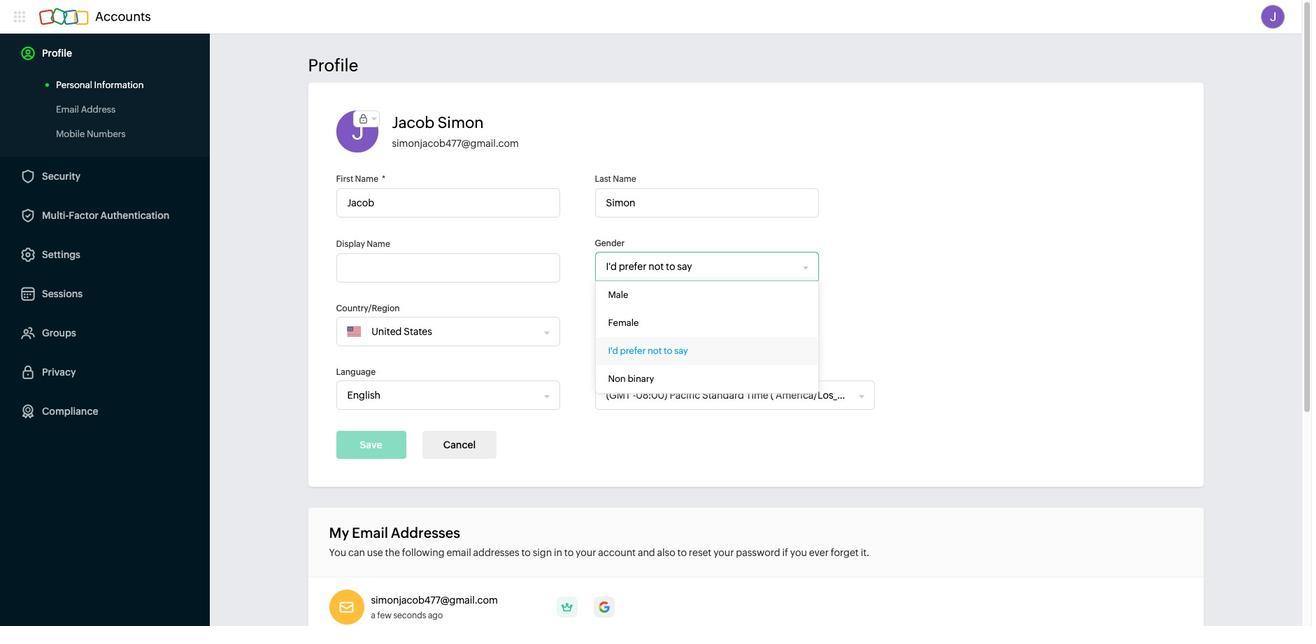 Task type: locate. For each thing, give the bounding box(es) containing it.
my
[[329, 525, 349, 541]]

ever
[[809, 547, 829, 558]]

simonjacob477@gmail.com
[[392, 138, 519, 149], [371, 595, 498, 606]]

name left *
[[355, 174, 379, 184]]

time zone
[[595, 367, 635, 377]]

to
[[664, 346, 673, 356], [521, 547, 531, 558], [564, 547, 574, 558], [678, 547, 687, 558]]

1 horizontal spatial your
[[714, 547, 734, 558]]

cancel button
[[422, 431, 497, 459]]

0 vertical spatial email
[[56, 104, 79, 115]]

*
[[382, 174, 386, 184]]

compliance
[[42, 406, 98, 417]]

last name
[[595, 174, 636, 184]]

last
[[595, 174, 611, 184]]

display name
[[336, 239, 390, 249]]

name right last
[[613, 174, 636, 184]]

privacy
[[42, 367, 76, 378]]

my email addresses you can use the following email addresses to sign in to your account and also to reset your password if you ever forget it.
[[329, 525, 870, 558]]

email inside my email addresses you can use the following email addresses to sign in to your account and also to reset your password if you ever forget it.
[[352, 525, 388, 541]]

addresses
[[391, 525, 460, 541]]

None field
[[596, 253, 803, 281], [361, 318, 539, 346], [596, 318, 803, 346], [337, 381, 545, 409], [596, 381, 859, 409], [596, 253, 803, 281], [361, 318, 539, 346], [596, 318, 803, 346], [337, 381, 545, 409], [596, 381, 859, 409]]

email
[[56, 104, 79, 115], [352, 525, 388, 541]]

your right in
[[576, 547, 596, 558]]

male
[[608, 290, 628, 300]]

gender
[[595, 239, 625, 248]]

name
[[355, 174, 379, 184], [613, 174, 636, 184], [367, 239, 390, 249]]

simonjacob477@gmail.com a few seconds ago
[[371, 595, 498, 621]]

in
[[554, 547, 562, 558]]

name right display at the top left
[[367, 239, 390, 249]]

seconds
[[393, 611, 426, 621]]

1 horizontal spatial email
[[352, 525, 388, 541]]

your right the reset
[[714, 547, 734, 558]]

name for display
[[367, 239, 390, 249]]

country/region
[[336, 304, 400, 313]]

display
[[336, 239, 365, 249]]

ago
[[428, 611, 443, 621]]

zone
[[616, 367, 635, 377]]

1 vertical spatial email
[[352, 525, 388, 541]]

few
[[377, 611, 392, 621]]

name for last
[[613, 174, 636, 184]]

settings
[[42, 249, 80, 260]]

email up mobile
[[56, 104, 79, 115]]

simonjacob477@gmail.com up ago
[[371, 595, 498, 606]]

mobile
[[56, 129, 85, 139]]

profile up mprivacy image
[[308, 56, 358, 75]]

mprivacy image
[[354, 111, 373, 127]]

a
[[371, 611, 376, 621]]

your
[[576, 547, 596, 558], [714, 547, 734, 558]]

also
[[657, 547, 676, 558]]

multi-factor authentication
[[42, 210, 169, 221]]

can
[[348, 547, 365, 558]]

state
[[595, 304, 616, 313]]

save
[[360, 439, 382, 451]]

email up use
[[352, 525, 388, 541]]

not
[[648, 346, 662, 356]]

non
[[608, 374, 626, 384]]

None text field
[[336, 188, 560, 218], [595, 188, 819, 218], [336, 253, 560, 283], [336, 188, 560, 218], [595, 188, 819, 218], [336, 253, 560, 283]]

forget
[[831, 547, 859, 558]]

0 horizontal spatial your
[[576, 547, 596, 558]]

simonjacob477@gmail.com down simon
[[392, 138, 519, 149]]

password
[[736, 547, 780, 558]]

profile
[[42, 48, 72, 59], [308, 56, 358, 75]]

1 horizontal spatial profile
[[308, 56, 358, 75]]

1 vertical spatial simonjacob477@gmail.com
[[371, 595, 498, 606]]

0 horizontal spatial email
[[56, 104, 79, 115]]

numbers
[[87, 129, 126, 139]]

you
[[790, 547, 807, 558]]

profile up personal
[[42, 48, 72, 59]]

prefer
[[620, 346, 646, 356]]

1 your from the left
[[576, 547, 596, 558]]

simon
[[438, 114, 484, 132]]

primary image
[[557, 597, 578, 618]]

cancel
[[443, 439, 476, 451]]



Task type: describe. For each thing, give the bounding box(es) containing it.
use
[[367, 547, 383, 558]]

mobile numbers
[[56, 129, 126, 139]]

language
[[336, 367, 376, 377]]

addresses
[[473, 547, 519, 558]]

2 your from the left
[[714, 547, 734, 558]]

to right in
[[564, 547, 574, 558]]

email address
[[56, 104, 116, 115]]

email
[[447, 547, 471, 558]]

0 vertical spatial simonjacob477@gmail.com
[[392, 138, 519, 149]]

multi-
[[42, 210, 69, 221]]

i'd prefer not to say
[[608, 346, 688, 356]]

factor
[[69, 210, 99, 221]]

sign
[[533, 547, 552, 558]]

sessions
[[42, 288, 83, 299]]

jacob
[[392, 114, 435, 132]]

time
[[595, 367, 615, 377]]

jacob simon simonjacob477@gmail.com
[[392, 114, 519, 149]]

i'd
[[608, 346, 618, 356]]

it.
[[861, 547, 870, 558]]

authentication
[[100, 210, 169, 221]]

address
[[81, 104, 116, 115]]

save button
[[336, 431, 406, 459]]

female
[[608, 318, 639, 328]]

binary
[[628, 374, 654, 384]]

name for first
[[355, 174, 379, 184]]

personal
[[56, 80, 92, 90]]

0 horizontal spatial profile
[[42, 48, 72, 59]]

information
[[94, 80, 144, 90]]

accounts
[[95, 9, 151, 24]]

if
[[782, 547, 788, 558]]

following
[[402, 547, 445, 558]]

to right also
[[678, 547, 687, 558]]

say
[[674, 346, 688, 356]]

first
[[336, 174, 353, 184]]

account
[[598, 547, 636, 558]]

the
[[385, 547, 400, 558]]

reset
[[689, 547, 712, 558]]

you
[[329, 547, 346, 558]]

first name *
[[336, 174, 386, 184]]

security
[[42, 171, 80, 182]]

to left say
[[664, 346, 673, 356]]

to left the sign
[[521, 547, 531, 558]]

personal information
[[56, 80, 144, 90]]

and
[[638, 547, 655, 558]]

non binary
[[608, 374, 654, 384]]

groups
[[42, 327, 76, 339]]



Task type: vqa. For each thing, say whether or not it's contained in the screenshot.
Factor at top
yes



